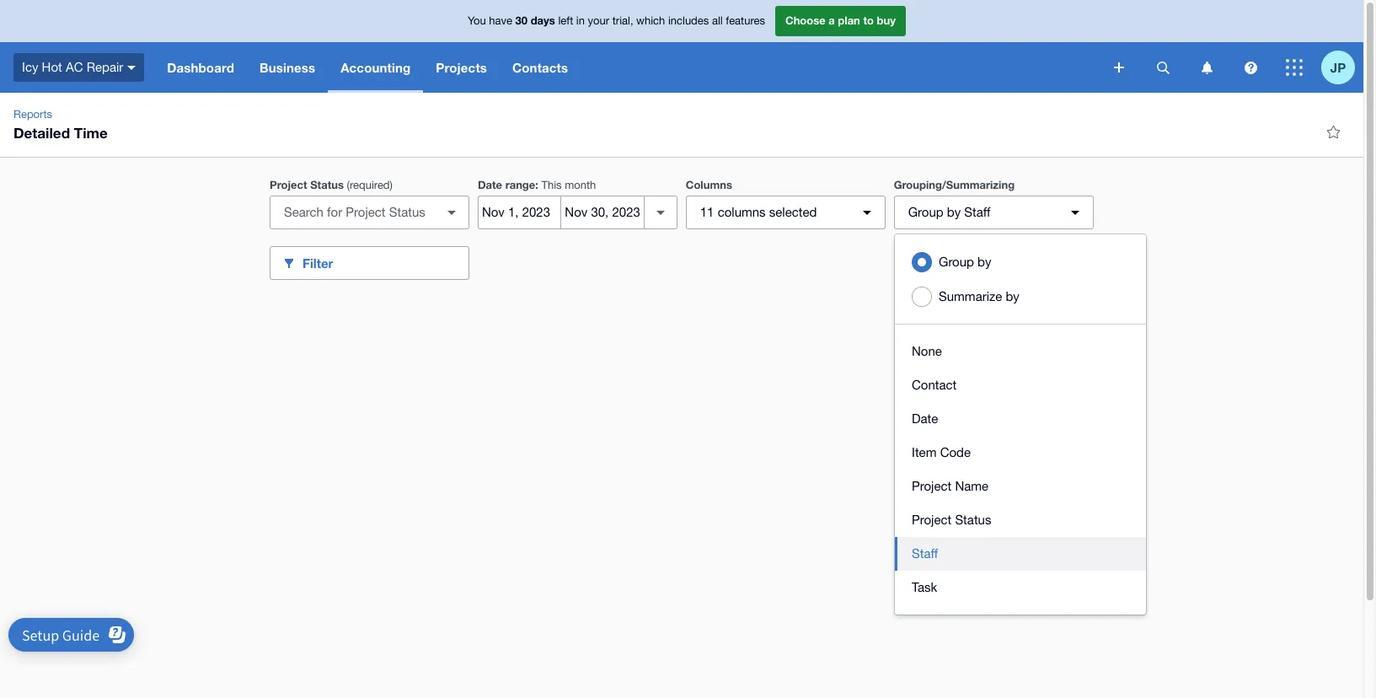 Task type: locate. For each thing, give the bounding box(es) containing it.
svg image inside icy hot ac repair popup button
[[128, 66, 136, 70]]

month
[[565, 179, 596, 191]]

status down name
[[956, 513, 992, 527]]

item code button
[[895, 436, 1147, 470]]

by inside popup button
[[948, 205, 961, 219]]

by down the grouping/summarizing
[[948, 205, 961, 219]]

date for date range : this month
[[478, 178, 503, 191]]

project name
[[912, 479, 989, 493]]

status inside project status button
[[956, 513, 992, 527]]

time
[[74, 124, 108, 142]]

in
[[577, 15, 585, 27]]

grouping/summarizing
[[894, 178, 1015, 191]]

0 vertical spatial project
[[270, 178, 307, 191]]

more button
[[953, 246, 1019, 280]]

status for project status ( required )
[[310, 178, 344, 191]]

contacts
[[513, 60, 569, 75]]

code
[[941, 445, 971, 460]]

dashboard
[[167, 60, 234, 75]]

required
[[350, 179, 390, 191]]

0 horizontal spatial date
[[478, 178, 503, 191]]

range
[[506, 178, 536, 191]]

2 horizontal spatial by
[[1006, 289, 1020, 304]]

2 vertical spatial by
[[1006, 289, 1020, 304]]

date left range
[[478, 178, 503, 191]]

open image
[[435, 196, 469, 229]]

1 horizontal spatial date
[[912, 411, 939, 426]]

none button
[[895, 335, 1147, 368]]

project
[[270, 178, 307, 191], [912, 479, 952, 493], [912, 513, 952, 527]]

left
[[559, 15, 574, 27]]

staff up task
[[912, 546, 939, 561]]

contact button
[[895, 368, 1147, 402]]

selected
[[770, 205, 817, 219]]

group down the grouping/summarizing
[[909, 205, 944, 219]]

svg image
[[1287, 59, 1304, 76], [1202, 61, 1213, 74], [1115, 62, 1125, 73], [128, 66, 136, 70]]

staff inside 'button'
[[912, 546, 939, 561]]

hot
[[42, 60, 62, 74]]

list box
[[895, 234, 1147, 615]]

0 horizontal spatial staff
[[912, 546, 939, 561]]

by down group by button
[[1006, 289, 1020, 304]]

0 horizontal spatial svg image
[[1157, 61, 1170, 74]]

2 vertical spatial project
[[912, 513, 952, 527]]

0 vertical spatial date
[[478, 178, 503, 191]]

choose a plan to buy
[[786, 14, 896, 27]]

icy
[[22, 60, 38, 74]]

none
[[912, 344, 943, 358]]

Select start date field
[[479, 196, 561, 229]]

reports
[[13, 108, 52, 121]]

staff down the grouping/summarizing
[[965, 205, 991, 219]]

1 horizontal spatial by
[[978, 255, 992, 269]]

date
[[478, 178, 503, 191], [912, 411, 939, 426]]

you
[[468, 15, 486, 27]]

svg image
[[1157, 61, 1170, 74], [1245, 61, 1258, 74]]

accounting button
[[328, 42, 424, 93]]

ac
[[66, 60, 83, 74]]

by for group by staff
[[948, 205, 961, 219]]

project status button
[[895, 503, 1147, 537]]

detailed
[[13, 124, 70, 142]]

icy hot ac repair
[[22, 60, 123, 74]]

which
[[637, 15, 666, 27]]

group inside button
[[939, 255, 975, 269]]

date up item
[[912, 411, 939, 426]]

1 horizontal spatial staff
[[965, 205, 991, 219]]

None field
[[270, 196, 470, 229]]

summarize
[[939, 289, 1003, 304]]

by
[[948, 205, 961, 219], [978, 255, 992, 269], [1006, 289, 1020, 304]]

filter
[[303, 255, 333, 270]]

0 vertical spatial group
[[909, 205, 944, 219]]

1 vertical spatial group
[[939, 255, 975, 269]]

date inside button
[[912, 411, 939, 426]]

group by staff button
[[894, 196, 1094, 229]]

status
[[310, 178, 344, 191], [956, 513, 992, 527]]

1 vertical spatial project
[[912, 479, 952, 493]]

project left "("
[[270, 178, 307, 191]]

navigation
[[155, 42, 1103, 93]]

status left "("
[[310, 178, 344, 191]]

project down project name
[[912, 513, 952, 527]]

0 horizontal spatial by
[[948, 205, 961, 219]]

project for project status ( required )
[[270, 178, 307, 191]]

group inside popup button
[[909, 205, 944, 219]]

project for project name
[[912, 479, 952, 493]]

1 vertical spatial date
[[912, 411, 939, 426]]

banner
[[0, 0, 1364, 93]]

more
[[976, 255, 1008, 271]]

status for project status
[[956, 513, 992, 527]]

1 vertical spatial staff
[[912, 546, 939, 561]]

0 horizontal spatial status
[[310, 178, 344, 191]]

0 vertical spatial status
[[310, 178, 344, 191]]

includes
[[669, 15, 709, 27]]

columns
[[686, 178, 733, 191]]

staff button
[[895, 537, 1147, 571]]

project for project status
[[912, 513, 952, 527]]

staff inside popup button
[[965, 205, 991, 219]]

project down item
[[912, 479, 952, 493]]

list of convenience dates image
[[644, 196, 678, 229]]

features
[[726, 15, 766, 27]]

1 vertical spatial by
[[978, 255, 992, 269]]

group left more
[[939, 255, 975, 269]]

staff
[[965, 205, 991, 219], [912, 546, 939, 561]]

navigation containing dashboard
[[155, 42, 1103, 93]]

icy hot ac repair button
[[0, 42, 155, 93]]

project status ( required )
[[270, 178, 393, 191]]

11
[[701, 205, 715, 219]]

jp button
[[1322, 42, 1364, 93]]

1 vertical spatial status
[[956, 513, 992, 527]]

1 horizontal spatial status
[[956, 513, 992, 527]]

group by
[[939, 255, 992, 269]]

1 horizontal spatial svg image
[[1245, 61, 1258, 74]]

business button
[[247, 42, 328, 93]]

repair
[[87, 60, 123, 74]]

group
[[895, 234, 1147, 615]]

group for group by
[[939, 255, 975, 269]]

accounting
[[341, 60, 411, 75]]

0 vertical spatial by
[[948, 205, 961, 219]]

by up 'summarize by'
[[978, 255, 992, 269]]

filter button
[[270, 246, 470, 280]]

group
[[909, 205, 944, 219], [939, 255, 975, 269]]

0 vertical spatial staff
[[965, 205, 991, 219]]



Task type: describe. For each thing, give the bounding box(es) containing it.
date range : this month
[[478, 178, 596, 191]]

project name button
[[895, 470, 1147, 503]]

2 svg image from the left
[[1245, 61, 1258, 74]]

jp
[[1331, 59, 1347, 75]]

projects button
[[424, 42, 500, 93]]

your
[[588, 15, 610, 27]]

summarize by button
[[895, 279, 1147, 314]]

(
[[347, 179, 350, 191]]

task button
[[895, 571, 1147, 605]]

banner containing jp
[[0, 0, 1364, 93]]

name
[[956, 479, 989, 493]]

choose
[[786, 14, 826, 27]]

1 svg image from the left
[[1157, 61, 1170, 74]]

plan
[[838, 14, 861, 27]]

group by staff
[[909, 205, 991, 219]]

trial,
[[613, 15, 634, 27]]

this
[[542, 179, 562, 191]]

group for group by staff
[[909, 205, 944, 219]]

summarize by
[[939, 289, 1020, 304]]

Select end date field
[[562, 196, 644, 229]]

add to favourites image
[[1317, 115, 1351, 148]]

date for date
[[912, 411, 939, 426]]

by for group by
[[978, 255, 992, 269]]

a
[[829, 14, 835, 27]]

have
[[489, 15, 513, 27]]

all
[[712, 15, 723, 27]]

columns
[[718, 205, 766, 219]]

contacts button
[[500, 42, 581, 93]]

contact
[[912, 378, 957, 392]]

:
[[536, 178, 539, 191]]

reports detailed time
[[13, 108, 108, 142]]

to
[[864, 14, 874, 27]]

business
[[260, 60, 316, 75]]

item code
[[912, 445, 971, 460]]

30
[[516, 14, 528, 27]]

project status
[[912, 513, 992, 527]]

list box containing group by
[[895, 234, 1147, 615]]

11 columns selected
[[701, 205, 817, 219]]

days
[[531, 14, 556, 27]]

you have 30 days left in your trial, which includes all features
[[468, 14, 766, 27]]

task
[[912, 580, 938, 594]]

buy
[[877, 14, 896, 27]]

group by button
[[895, 245, 1147, 279]]

Search for Project Status text field
[[271, 196, 438, 229]]

projects
[[436, 60, 487, 75]]

group containing group by
[[895, 234, 1147, 615]]

)
[[390, 179, 393, 191]]

dashboard link
[[155, 42, 247, 93]]

by for summarize by
[[1006, 289, 1020, 304]]

reports link
[[7, 106, 59, 123]]

date button
[[895, 402, 1147, 436]]

item
[[912, 445, 937, 460]]



Task type: vqa. For each thing, say whether or not it's contained in the screenshot.
Summarize by BUTTON
yes



